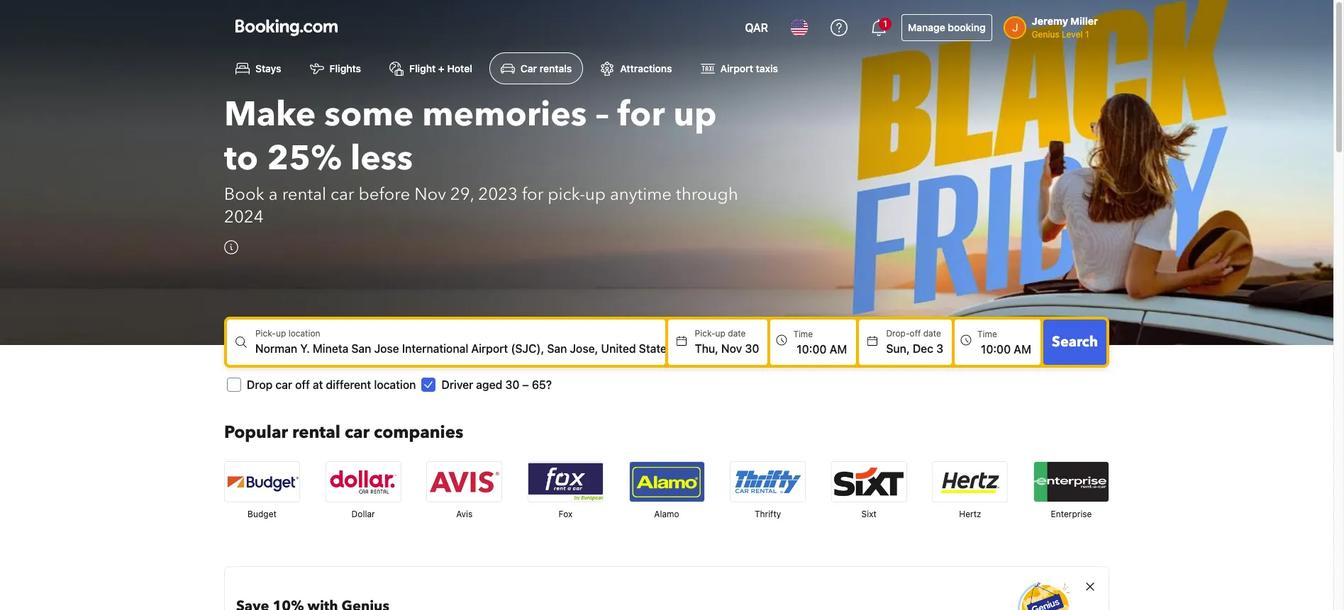 Task type: describe. For each thing, give the bounding box(es) containing it.
airport taxis
[[721, 63, 778, 75]]

1 inside the jeremy miller genius level 1
[[1086, 29, 1090, 40]]

sixt
[[862, 510, 877, 520]]

driver
[[442, 379, 473, 392]]

flights
[[330, 63, 361, 75]]

date for nov
[[728, 329, 746, 339]]

genius
[[1032, 29, 1060, 40]]

before
[[359, 183, 410, 207]]

sun,
[[887, 343, 910, 356]]

2023
[[478, 183, 518, 207]]

1 vertical spatial car
[[276, 379, 292, 392]]

book
[[224, 183, 265, 207]]

3
[[937, 343, 944, 356]]

car
[[521, 63, 537, 75]]

thu,
[[695, 343, 719, 356]]

popular
[[224, 422, 288, 445]]

pick- for pick-up date thu, nov 30
[[695, 329, 716, 339]]

budget
[[248, 510, 277, 520]]

– for 65?
[[523, 379, 529, 392]]

driver aged 30 – 65?
[[442, 379, 552, 392]]

stays
[[255, 63, 281, 75]]

through
[[676, 183, 738, 207]]

fox logo image
[[529, 463, 603, 503]]

avis
[[456, 510, 473, 520]]

avis logo image
[[427, 463, 502, 503]]

make
[[224, 92, 316, 139]]

pick-up location
[[255, 329, 320, 339]]

pick-
[[548, 183, 585, 207]]

manage booking link
[[902, 14, 993, 41]]

popular rental car companies
[[224, 422, 464, 445]]

car rentals
[[521, 63, 572, 75]]

attractions link
[[589, 53, 684, 85]]

memories
[[422, 92, 587, 139]]

fox
[[559, 510, 573, 520]]

drop-
[[887, 329, 910, 339]]

different
[[326, 379, 371, 392]]

companies
[[374, 422, 464, 445]]

hertz logo image
[[933, 463, 1008, 503]]

dollar
[[352, 510, 375, 520]]

date for dec
[[924, 329, 942, 339]]

1 button
[[862, 11, 896, 45]]

enterprise
[[1051, 510, 1092, 520]]

manage
[[908, 21, 946, 33]]

1 horizontal spatial for
[[618, 92, 665, 139]]

alamo
[[655, 510, 680, 520]]

less
[[351, 136, 413, 183]]

aged
[[476, 379, 503, 392]]

car rentals link
[[490, 53, 584, 85]]

up inside "pick-up date thu, nov 30"
[[716, 329, 726, 339]]

jeremy
[[1032, 15, 1069, 27]]

off inside drop-off date sun, dec 3
[[910, 329, 921, 339]]

nov inside "pick-up date thu, nov 30"
[[722, 343, 743, 356]]

flight + hotel link
[[378, 53, 484, 85]]

dollar logo image
[[326, 463, 401, 503]]

drop-off date sun, dec 3
[[887, 329, 944, 356]]

1 horizontal spatial location
[[374, 379, 416, 392]]

booking
[[948, 21, 986, 33]]

30 inside "pick-up date thu, nov 30"
[[745, 343, 760, 356]]

drop
[[247, 379, 273, 392]]

0 horizontal spatial 30
[[506, 379, 520, 392]]

booking.com online hotel reservations image
[[236, 19, 338, 36]]

anytime
[[610, 183, 672, 207]]

pick- for pick-up location
[[255, 329, 276, 339]]

rental inside make some memories – for up to 25% less book a rental car before nov 29, 2023 for pick-up anytime through 2024
[[282, 183, 326, 207]]



Task type: locate. For each thing, give the bounding box(es) containing it.
thrifty logo image
[[731, 463, 806, 503]]

drop car off at different location
[[247, 379, 416, 392]]

0 horizontal spatial for
[[522, 183, 544, 207]]

car left before
[[331, 183, 354, 207]]

car right 'drop' at left
[[276, 379, 292, 392]]

–
[[596, 92, 609, 139], [523, 379, 529, 392]]

1 vertical spatial nov
[[722, 343, 743, 356]]

date inside drop-off date sun, dec 3
[[924, 329, 942, 339]]

search
[[1052, 333, 1099, 352]]

30 right 'thu,'
[[745, 343, 760, 356]]

date
[[728, 329, 746, 339], [924, 329, 942, 339]]

off left at
[[295, 379, 310, 392]]

flight
[[410, 63, 436, 75]]

0 vertical spatial –
[[596, 92, 609, 139]]

at
[[313, 379, 323, 392]]

car inside make some memories – for up to 25% less book a rental car before nov 29, 2023 for pick-up anytime through 2024
[[331, 183, 354, 207]]

location right "different"
[[374, 379, 416, 392]]

1 horizontal spatial off
[[910, 329, 921, 339]]

date inside "pick-up date thu, nov 30"
[[728, 329, 746, 339]]

65?
[[532, 379, 552, 392]]

– down the attractions link
[[596, 92, 609, 139]]

1 vertical spatial location
[[374, 379, 416, 392]]

+
[[438, 63, 445, 75]]

qar
[[745, 21, 769, 34]]

0 vertical spatial location
[[289, 329, 320, 339]]

1 date from the left
[[728, 329, 746, 339]]

search button
[[1044, 320, 1107, 366]]

rental
[[282, 183, 326, 207], [292, 422, 341, 445]]

rental down at
[[292, 422, 341, 445]]

see terms and conditions for more information image
[[224, 241, 238, 255], [224, 241, 238, 255]]

1 vertical spatial 30
[[506, 379, 520, 392]]

0 horizontal spatial location
[[289, 329, 320, 339]]

pick- inside "pick-up date thu, nov 30"
[[695, 329, 716, 339]]

pick-up date thu, nov 30
[[695, 329, 760, 356]]

0 horizontal spatial –
[[523, 379, 529, 392]]

taxis
[[756, 63, 778, 75]]

– for for
[[596, 92, 609, 139]]

1 down miller
[[1086, 29, 1090, 40]]

some
[[325, 92, 414, 139]]

1 horizontal spatial pick-
[[695, 329, 716, 339]]

30
[[745, 343, 760, 356], [506, 379, 520, 392]]

manage booking
[[908, 21, 986, 33]]

0 horizontal spatial off
[[295, 379, 310, 392]]

1 inside button
[[884, 18, 888, 29]]

1 pick- from the left
[[255, 329, 276, 339]]

level
[[1062, 29, 1083, 40]]

car down "different"
[[345, 422, 370, 445]]

2 vertical spatial car
[[345, 422, 370, 445]]

pick- up 'drop' at left
[[255, 329, 276, 339]]

a
[[269, 183, 278, 207]]

location up at
[[289, 329, 320, 339]]

0 horizontal spatial 1
[[884, 18, 888, 29]]

car
[[331, 183, 354, 207], [276, 379, 292, 392], [345, 422, 370, 445]]

alamo logo image
[[630, 463, 704, 503]]

1 vertical spatial rental
[[292, 422, 341, 445]]

pick-
[[255, 329, 276, 339], [695, 329, 716, 339]]

nov inside make some memories – for up to 25% less book a rental car before nov 29, 2023 for pick-up anytime through 2024
[[415, 183, 446, 207]]

enterprise logo image
[[1035, 463, 1109, 503]]

nov left 29,
[[415, 183, 446, 207]]

0 vertical spatial off
[[910, 329, 921, 339]]

qar button
[[737, 11, 777, 45]]

nov right 'thu,'
[[722, 343, 743, 356]]

hertz
[[960, 510, 982, 520]]

0 vertical spatial rental
[[282, 183, 326, 207]]

up
[[674, 92, 717, 139], [585, 183, 606, 207], [276, 329, 286, 339], [716, 329, 726, 339]]

30 right aged
[[506, 379, 520, 392]]

1 left manage
[[884, 18, 888, 29]]

0 horizontal spatial date
[[728, 329, 746, 339]]

for
[[618, 92, 665, 139], [522, 183, 544, 207]]

make some memories – for up to 25% less book a rental car before nov 29, 2023 for pick-up anytime through 2024
[[224, 92, 738, 229]]

0 horizontal spatial pick-
[[255, 329, 276, 339]]

to
[[224, 136, 258, 183]]

stays link
[[224, 53, 293, 85]]

29,
[[451, 183, 474, 207]]

for down attractions
[[618, 92, 665, 139]]

nov
[[415, 183, 446, 207], [722, 343, 743, 356]]

2 date from the left
[[924, 329, 942, 339]]

1 vertical spatial for
[[522, 183, 544, 207]]

for left pick-
[[522, 183, 544, 207]]

0 vertical spatial car
[[331, 183, 354, 207]]

location
[[289, 329, 320, 339], [374, 379, 416, 392]]

0 vertical spatial nov
[[415, 183, 446, 207]]

miller
[[1071, 15, 1099, 27]]

1
[[884, 18, 888, 29], [1086, 29, 1090, 40]]

sixt logo image
[[832, 463, 907, 503]]

rental right a
[[282, 183, 326, 207]]

1 horizontal spatial 1
[[1086, 29, 1090, 40]]

hotel
[[447, 63, 473, 75]]

– inside make some memories – for up to 25% less book a rental car before nov 29, 2023 for pick-up anytime through 2024
[[596, 92, 609, 139]]

flights link
[[298, 53, 373, 85]]

attractions
[[620, 63, 672, 75]]

0 horizontal spatial nov
[[415, 183, 446, 207]]

airport taxis link
[[689, 53, 790, 85]]

1 horizontal spatial nov
[[722, 343, 743, 356]]

1 horizontal spatial date
[[924, 329, 942, 339]]

2024
[[224, 206, 264, 229]]

pick- up 'thu,'
[[695, 329, 716, 339]]

off
[[910, 329, 921, 339], [295, 379, 310, 392]]

dec
[[913, 343, 934, 356]]

– left 65?
[[523, 379, 529, 392]]

rentals
[[540, 63, 572, 75]]

1 horizontal spatial 30
[[745, 343, 760, 356]]

airport
[[721, 63, 754, 75]]

1 horizontal spatial –
[[596, 92, 609, 139]]

25%
[[267, 136, 342, 183]]

2 pick- from the left
[[695, 329, 716, 339]]

0 vertical spatial 30
[[745, 343, 760, 356]]

Pick-up location field
[[255, 341, 665, 358]]

1 vertical spatial off
[[295, 379, 310, 392]]

1 vertical spatial –
[[523, 379, 529, 392]]

flight + hotel
[[410, 63, 473, 75]]

off up dec
[[910, 329, 921, 339]]

0 vertical spatial for
[[618, 92, 665, 139]]

jeremy miller genius level 1
[[1032, 15, 1099, 40]]

thrifty
[[755, 510, 782, 520]]

budget logo image
[[225, 463, 299, 503]]



Task type: vqa. For each thing, say whether or not it's contained in the screenshot.
rightmost REVIEW
no



